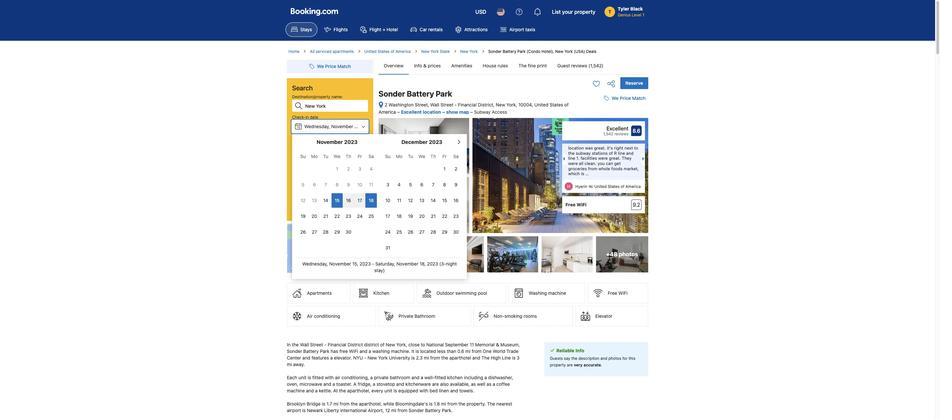 Task type: describe. For each thing, give the bounding box(es) containing it.
2 vertical spatial america
[[626, 184, 641, 189]]

from left 'one'
[[472, 349, 482, 354]]

17 cell
[[354, 192, 366, 208]]

sonder up the washington
[[379, 89, 405, 98]]

every
[[372, 388, 383, 394]]

17 November 2023 checkbox
[[354, 193, 366, 208]]

apartments inside search section
[[328, 179, 349, 184]]

16 November 2023 checkbox
[[343, 193, 354, 208]]

16 for 16 december 2023 checkbox
[[454, 198, 459, 203]]

traveling
[[305, 188, 321, 193]]

6 December 2023 checkbox
[[417, 178, 428, 192]]

financial inside "in the wall street - financial district district of new york, close to national september 11 memorial & museum, sonder battery park has free wifi and a washing machine. it is located less than 0.6 mi from one world trade center and features a elevator. nyu - new york university is 2.3 mi from the aparthotel and the high line is 3 mi away. each unit is fitted with air conditioning, a private bathroom and a well-fitted kitchen including a dishwasher, oven, microwave and a toaster. a fridge, a stovetop and kitchenware are also available, as well as a coffee machine and a kettle. at the aparthotel, every unit is equipped with bed linen and towels. brooklyn bridge is 1.7 mi from the aparthotel, while bloomingdale's is 1.8 mi from the property. the nearest airport is newark liberty international airport, 12 mi from sonder battery park."
[[328, 342, 347, 348]]

and inside guests say the description and photos for this property are
[[601, 356, 608, 361]]

8.6
[[633, 128, 641, 134]]

5 for 5 checkbox
[[409, 182, 412, 187]]

check- for in
[[292, 115, 306, 120]]

machine inside 'button'
[[549, 290, 567, 296]]

21 for '21' option on the left of the page
[[324, 213, 328, 219]]

2 washington street, wall street - financial district, new york, 10004, united states of america
[[379, 102, 569, 115]]

november 2023
[[317, 139, 358, 145]]

air conditioning
[[307, 313, 340, 319]]

bridge
[[307, 401, 321, 407]]

15 for 15 checkbox at the top
[[335, 198, 340, 203]]

price for we price match dropdown button inside search section
[[325, 63, 336, 69]]

whole
[[599, 166, 611, 171]]

10 December 2023 checkbox
[[382, 193, 394, 208]]

2 December 2023 checkbox
[[451, 162, 462, 176]]

wednesday, for wednesday, november 15, 2023
[[304, 124, 330, 129]]

in
[[287, 342, 291, 348]]

night inside wednesday, november 15, 2023 - saturday, november 18, 2023 (3-night stay)
[[446, 261, 457, 267]]

a left coffee in the bottom right of the page
[[493, 381, 495, 387]]

very
[[574, 363, 583, 368]]

sonder battery park (condo hotel), new york (usa) deals link
[[489, 49, 597, 54]]

reliable
[[557, 348, 575, 354]]

th for november
[[346, 154, 351, 159]]

1 vertical spatial the
[[482, 355, 490, 361]]

29 for 29 option
[[335, 229, 340, 235]]

york left (usa)
[[565, 49, 573, 54]]

outdoor
[[437, 290, 454, 296]]

excellent 1,542 reviews
[[604, 126, 629, 137]]

is down stovetop
[[394, 388, 397, 394]]

7 December 2023 checkbox
[[428, 178, 439, 192]]

is inside the location was great. it's right next to the subway stations of r line and line 1. facilities were great. they were all clean. you can get groceries from whole foods market, which is …
[[581, 171, 585, 176]]

right
[[615, 145, 624, 151]]

tu for december 2023
[[408, 154, 413, 159]]

and up kettle.
[[324, 381, 332, 387]]

13 December 2023 checkbox
[[417, 193, 428, 208]]

9 December 2023 checkbox
[[451, 178, 462, 192]]

previous image
[[561, 157, 565, 161]]

bathroom
[[390, 375, 411, 380]]

2 vertical spatial the
[[487, 401, 496, 407]]

18 December 2023 checkbox
[[394, 209, 405, 224]]

0 vertical spatial aparthotel,
[[347, 388, 371, 394]]

guest reviews (1,542) link
[[553, 57, 609, 74]]

0 horizontal spatial free
[[566, 202, 576, 208]]

united inside 2 washington street, wall street - financial district, new york, 10004, united states of america
[[535, 102, 549, 108]]

- inside wednesday, november 15, 2023 - saturday, november 18, 2023 (3-night stay)
[[372, 261, 374, 267]]

22 November 2023 checkbox
[[332, 209, 343, 224]]

21 December 2023 checkbox
[[428, 209, 439, 224]]

park inside "in the wall street - financial district district of new york, close to national september 11 memorial & museum, sonder battery park has free wifi and a washing machine. it is located less than 0.6 mi from one world trade center and features a elevator. nyu - new york university is 2.3 mi from the aparthotel and the high line is 3 mi away. each unit is fitted with air conditioning, a private bathroom and a well-fitted kitchen including a dishwasher, oven, microwave and a toaster. a fridge, a stovetop and kitchenware are also available, as well as a coffee machine and a kettle. at the aparthotel, every unit is equipped with bed linen and towels. brooklyn bridge is 1.7 mi from the aparthotel, while bloomingdale's is 1.8 mi from the property. the nearest airport is newark liberty international airport, 12 mi from sonder battery park."
[[320, 349, 330, 354]]

nearest
[[497, 401, 513, 407]]

26 November 2023 checkbox
[[298, 225, 309, 239]]

21 November 2023 checkbox
[[320, 209, 332, 224]]

district,
[[478, 102, 495, 108]]

battery up street,
[[407, 89, 434, 98]]

access
[[492, 109, 507, 115]]

from up international
[[340, 401, 350, 407]]

dishwasher,
[[489, 375, 514, 380]]

kitchen
[[374, 290, 390, 296]]

2 vertical spatial states
[[608, 184, 620, 189]]

25 December 2023 checkbox
[[394, 225, 405, 239]]

battery up rules
[[503, 49, 517, 54]]

are inside "in the wall street - financial district district of new york, close to national september 11 memorial & museum, sonder battery park has free wifi and a washing machine. it is located less than 0.6 mi from one world trade center and features a elevator. nyu - new york university is 2.3 mi from the aparthotel and the high line is 3 mi away. each unit is fitted with air conditioning, a private bathroom and a well-fitted kitchen including a dishwasher, oven, microwave and a toaster. a fridge, a stovetop and kitchenware are also available, as well as a coffee machine and a kettle. at the aparthotel, every unit is equipped with bed linen and towels. brooklyn bridge is 1.7 mi from the aparthotel, while bloomingdale's is 1.8 mi from the property. the nearest airport is newark liberty international airport, 12 mi from sonder battery park."
[[433, 381, 439, 387]]

private
[[374, 375, 389, 380]]

1 horizontal spatial we price match button
[[602, 92, 649, 104]]

wall inside "in the wall street - financial district district of new york, close to national september 11 memorial & museum, sonder battery park has free wifi and a washing machine. it is located less than 0.6 mi from one world trade center and features a elevator. nyu - new york university is 2.3 mi from the aparthotel and the high line is 3 mi away. each unit is fitted with air conditioning, a private bathroom and a well-fitted kitchen including a dishwasher, oven, microwave and a toaster. a fridge, a stovetop and kitchenware are also available, as well as a coffee machine and a kettle. at the aparthotel, every unit is equipped with bed linen and towels. brooklyn bridge is 1.7 mi from the aparthotel, while bloomingdale's is 1.8 mi from the property. the nearest airport is newark liberty international airport, 12 mi from sonder battery park."
[[300, 342, 309, 348]]

2 horizontal spatial united
[[595, 184, 607, 189]]

25 for '25' option at the left of page
[[369, 213, 374, 219]]

– excellent location – show map – subway access
[[397, 109, 507, 115]]

22 December 2023 checkbox
[[439, 209, 451, 224]]

is left 2.3
[[412, 355, 415, 361]]

17 for 17 november 2023 checkbox
[[358, 198, 362, 203]]

free
[[340, 349, 348, 354]]

flight + hotel link
[[355, 22, 404, 37]]

0 horizontal spatial info
[[414, 63, 422, 68]]

a up the "fridge,"
[[371, 375, 373, 380]]

2 adults · 0 children · 1 room button
[[292, 162, 368, 175]]

7 November 2023 checkbox
[[320, 178, 332, 192]]

15 November 2023 checkbox
[[332, 193, 343, 208]]

pool
[[478, 290, 487, 296]]

- inside 2 washington street, wall street - financial district, new york, 10004, united states of america
[[455, 102, 457, 108]]

10 for 10 december 2023 checkbox
[[386, 198, 391, 203]]

0 vertical spatial &
[[424, 63, 427, 68]]

fr for november 2023
[[358, 154, 362, 159]]

amenities
[[452, 63, 473, 68]]

28 December 2023 checkbox
[[428, 225, 439, 239]]

all
[[579, 161, 584, 166]]

the right in
[[292, 342, 299, 348]]

the inside the location was great. it's right next to the subway stations of r line and line 1. facilities were great. they were all clean. you can get groceries from whole foods market, which is …
[[569, 151, 575, 156]]

we down december 2023
[[419, 154, 426, 159]]

0 vertical spatial excellent
[[401, 109, 422, 115]]

27 December 2023 checkbox
[[417, 225, 428, 239]]

from down bloomingdale's
[[398, 408, 408, 413]]

sonder up center
[[287, 349, 302, 354]]

the down less
[[442, 355, 449, 361]]

washing machine button
[[509, 283, 586, 304]]

23 for '23 november 2023' checkbox
[[346, 213, 352, 219]]

15 December 2023 checkbox
[[439, 193, 451, 208]]

and up kitchenware
[[412, 375, 420, 380]]

1,542
[[604, 132, 614, 137]]

located
[[421, 349, 436, 354]]

tyler
[[618, 6, 630, 12]]

we down serviced
[[317, 63, 324, 69]]

new up info & prices
[[422, 49, 430, 54]]

property inside guests say the description and photos for this property are
[[550, 363, 566, 368]]

price for the rightmost we price match dropdown button
[[620, 95, 631, 101]]

national
[[427, 342, 444, 348]]

7 for 7 november 2023 checkbox
[[325, 182, 327, 187]]

reserve button
[[621, 77, 649, 89]]

sa for november 2023
[[369, 154, 374, 159]]

september
[[445, 342, 469, 348]]

12 for the 12 december 2023 checkbox
[[408, 198, 413, 203]]

home link
[[289, 49, 300, 55]]

…
[[586, 171, 589, 176]]

a up at on the left of page
[[333, 381, 335, 387]]

0 vertical spatial property
[[575, 9, 596, 15]]

6 November 2023 checkbox
[[309, 178, 320, 192]]

available,
[[450, 381, 470, 387]]

street inside "in the wall street - financial district district of new york, close to national september 11 memorial & museum, sonder battery park has free wifi and a washing machine. it is located less than 0.6 mi from one world trade center and features a elevator. nyu - new york university is 2.3 mi from the aparthotel and the high line is 3 mi away. each unit is fitted with air conditioning, a private bathroom and a well-fitted kitchen including a dishwasher, oven, microwave and a toaster. a fridge, a stovetop and kitchenware are also available, as well as a coffee machine and a kettle. at the aparthotel, every unit is equipped with bed linen and towels. brooklyn bridge is 1.7 mi from the aparthotel, while bloomingdale's is 1.8 mi from the property. the nearest airport is newark liberty international airport, 12 mi from sonder battery park."
[[310, 342, 323, 348]]

the up international
[[351, 401, 358, 407]]

date for check-in date
[[310, 115, 318, 120]]

it's
[[607, 145, 613, 151]]

match inside search section
[[338, 63, 351, 69]]

9 for 9 december 2023 "option"
[[455, 182, 458, 187]]

flight
[[370, 27, 382, 32]]

th for december
[[431, 154, 436, 159]]

wednesday, for wednesday, november 15, 2023 - saturday, november 18, 2023 (3-night stay)
[[302, 261, 328, 267]]

black
[[631, 6, 643, 12]]

1 inside button
[[341, 166, 343, 171]]

2 fitted from the left
[[435, 375, 446, 380]]

your
[[563, 9, 573, 15]]

1 vertical spatial aparthotel,
[[359, 401, 382, 407]]

18, inside button
[[349, 143, 355, 149]]

3 December 2023 checkbox
[[382, 178, 394, 192]]

29 December 2023 checkbox
[[439, 225, 451, 239]]

20 December 2023 checkbox
[[417, 209, 428, 224]]

and up nyu
[[360, 349, 368, 354]]

the inside "link"
[[519, 63, 527, 68]]

than
[[447, 349, 457, 354]]

3 – from the left
[[471, 109, 473, 115]]

name:
[[332, 94, 343, 99]]

apartments button
[[287, 283, 351, 304]]

for inside guests say the description and photos for this property are
[[623, 356, 628, 361]]

2 inside option
[[455, 166, 458, 172]]

november for wednesday, november 15, 2023
[[331, 124, 353, 129]]

12 for 12 november 2023 checkbox
[[301, 198, 306, 203]]

and down bathroom
[[397, 381, 404, 387]]

a up kitchenware
[[421, 375, 423, 380]]

+48 photos
[[607, 251, 639, 258]]

11 November 2023 checkbox
[[366, 178, 377, 192]]

york left state
[[431, 49, 439, 54]]

children
[[320, 166, 337, 171]]

reviews inside excellent 1,542 reviews
[[615, 132, 629, 137]]

19 November 2023 checkbox
[[298, 209, 309, 224]]

su for december
[[385, 154, 391, 159]]

1 horizontal spatial match
[[633, 95, 646, 101]]

destination/property name:
[[292, 94, 343, 99]]

1 · from the left
[[313, 166, 315, 171]]

1 vertical spatial united states of america
[[595, 184, 641, 189]]

sonder down bloomingdale's
[[409, 408, 424, 413]]

battery up features
[[304, 349, 319, 354]]

a up every at the bottom of the page
[[373, 381, 376, 387]]

attractions
[[465, 27, 488, 32]]

i'm
[[298, 188, 304, 193]]

search inside button
[[322, 202, 339, 208]]

2 November 2023 checkbox
[[343, 162, 354, 176]]

+48 photos link
[[596, 236, 649, 273]]

2023 inside button
[[356, 143, 367, 149]]

mi down while
[[392, 408, 397, 413]]

is right it
[[416, 349, 419, 354]]

1 horizontal spatial with
[[420, 388, 429, 394]]

wifi inside button
[[619, 290, 628, 296]]

is left 1.8
[[429, 401, 433, 407]]

next image
[[643, 157, 647, 161]]

has
[[331, 349, 338, 354]]

washing
[[373, 349, 390, 354]]

23 November 2023 checkbox
[[343, 209, 354, 224]]

tu for november 2023
[[323, 154, 329, 159]]

date for check-out date
[[313, 134, 321, 139]]

0 horizontal spatial united
[[365, 49, 377, 54]]

subway
[[576, 151, 591, 156]]

0 horizontal spatial 15
[[297, 126, 300, 129]]

- right nyu
[[364, 355, 367, 361]]

13 November 2023 checkbox
[[309, 193, 320, 208]]

.
[[601, 363, 603, 368]]

grid for november
[[298, 150, 377, 239]]

3 November 2023 checkbox
[[354, 162, 366, 176]]

0 vertical spatial great.
[[595, 145, 606, 151]]

financial inside 2 washington street, wall street - financial district, new york, 10004, united states of america
[[458, 102, 477, 108]]

24 November 2023 checkbox
[[354, 209, 366, 224]]

we up excellent 1,542 reviews
[[612, 95, 619, 101]]

we down saturday, november 18, 2023
[[334, 154, 341, 159]]

2 22 from the left
[[442, 213, 448, 219]]

1 inside tyler black genius level 1
[[643, 12, 645, 17]]

1 November 2023 checkbox
[[332, 162, 343, 176]]

from down less
[[431, 355, 440, 361]]

info & prices
[[414, 63, 441, 68]]

excellent inside excellent 1,542 reviews
[[607, 126, 629, 132]]

7 for 7 december 2023 checkbox at the top left
[[432, 182, 435, 187]]

29 November 2023 checkbox
[[332, 225, 343, 239]]

& inside search section
[[324, 179, 326, 184]]

9 for 9 november 2023 option
[[347, 182, 350, 187]]

su for november
[[301, 154, 306, 159]]

new right hotel),
[[556, 49, 564, 54]]

1 horizontal spatial were
[[599, 156, 608, 161]]

0 horizontal spatial line
[[569, 156, 576, 161]]

airport taxis
[[510, 27, 536, 32]]

new down washing
[[368, 355, 377, 361]]

trade
[[507, 349, 519, 354]]

is up microwave
[[308, 375, 311, 380]]

new up washing
[[386, 342, 395, 348]]

0 vertical spatial apartments
[[333, 49, 354, 54]]

reliable info
[[557, 348, 585, 354]]

york up amenities
[[470, 49, 478, 54]]

0 vertical spatial free wifi
[[566, 202, 587, 208]]

attractions link
[[450, 22, 494, 37]]

23 December 2023 checkbox
[[451, 209, 462, 224]]

line
[[502, 355, 511, 361]]

0 vertical spatial location
[[423, 109, 441, 115]]

battery down 1.8
[[425, 408, 441, 413]]

and down microwave
[[306, 388, 314, 394]]

at
[[334, 388, 338, 394]]

november for wednesday, november 15, 2023 - saturday, november 18, 2023 (3-night stay)
[[329, 261, 351, 267]]

nyu
[[354, 355, 363, 361]]

out
[[306, 134, 312, 139]]

united states of america link
[[365, 49, 411, 55]]

a down district
[[369, 349, 371, 354]]

1 horizontal spatial unit
[[385, 388, 393, 394]]

is right airport
[[302, 408, 306, 413]]

0 vertical spatial unit
[[299, 375, 307, 380]]

washington
[[389, 102, 414, 108]]

grid for december
[[382, 150, 462, 255]]

27 for 27 checkbox
[[420, 229, 425, 235]]

0 vertical spatial wifi
[[577, 202, 587, 208]]

clean.
[[585, 161, 597, 166]]

from inside the location was great. it's right next to the subway stations of r line and line 1. facilities were great. they were all clean. you can get groceries from whole foods market, which is …
[[588, 166, 598, 171]]

mi right 1.8
[[441, 401, 446, 407]]

mi down center
[[287, 362, 292, 367]]

8 for '8 december 2023' checkbox
[[443, 182, 446, 187]]

a up well
[[485, 375, 487, 380]]

it
[[412, 349, 415, 354]]

guests say the description and photos for this property are
[[550, 356, 636, 368]]

bathroom
[[415, 313, 436, 319]]

new york
[[461, 49, 478, 54]]

0 vertical spatial america
[[396, 49, 411, 54]]

show
[[446, 109, 458, 115]]

homes
[[310, 179, 323, 184]]

new up amenities
[[461, 49, 469, 54]]

18 cell
[[366, 192, 377, 208]]

27 November 2023 checkbox
[[309, 225, 320, 239]]

12 inside "in the wall street - financial district district of new york, close to national september 11 memorial & museum, sonder battery park has free wifi and a washing machine. it is located less than 0.6 mi from one world trade center and features a elevator. nyu - new york university is 2.3 mi from the aparthotel and the high line is 3 mi away. each unit is fitted with air conditioning, a private bathroom and a well-fitted kitchen including a dishwasher, oven, microwave and a toaster. a fridge, a stovetop and kitchenware are also available, as well as a coffee machine and a kettle. at the aparthotel, every unit is equipped with bed linen and towels. brooklyn bridge is 1.7 mi from the aparthotel, while bloomingdale's is 1.8 mi from the property. the nearest airport is newark liberty international airport, 12 mi from sonder battery park."
[[385, 408, 390, 413]]

1 as from the left
[[471, 381, 476, 387]]

one
[[483, 349, 492, 354]]

16 December 2023 checkbox
[[451, 193, 462, 208]]

0 horizontal spatial search
[[292, 84, 313, 92]]

is left 1.7
[[322, 401, 325, 407]]

3 for 3 november 2023 option
[[359, 166, 362, 172]]

1 horizontal spatial info
[[576, 348, 585, 354]]

+48
[[607, 251, 618, 258]]

new york state
[[422, 49, 450, 54]]

your account menu tyler black genius level 1 element
[[605, 3, 647, 18]]

31 December 2023 checkbox
[[382, 241, 394, 255]]

25 November 2023 checkbox
[[366, 209, 377, 224]]

mo for december
[[396, 154, 403, 159]]

4 November 2023 checkbox
[[366, 162, 377, 176]]

new inside 2 washington street, wall street - financial district, new york, 10004, united states of america
[[496, 102, 506, 108]]

prices
[[428, 63, 441, 68]]

all serviced apartments link
[[310, 49, 354, 55]]

20 for 20 checkbox
[[312, 213, 317, 219]]

each
[[287, 375, 297, 380]]

state
[[440, 49, 450, 54]]

all
[[310, 49, 315, 54]]

19 for 19 option
[[301, 213, 306, 219]]

house rules link
[[478, 57, 514, 74]]

fr for december 2023
[[443, 154, 447, 159]]

0
[[316, 166, 319, 171]]

street inside 2 washington street, wall street - financial district, new york, 10004, united states of america
[[441, 102, 454, 108]]

2 inside "option"
[[347, 166, 350, 172]]

sa for december 2023
[[454, 154, 459, 159]]

saturday, inside button
[[304, 143, 324, 149]]

genius
[[618, 12, 631, 17]]

8 November 2023 checkbox
[[332, 178, 343, 192]]

i'm traveling for work
[[298, 188, 337, 193]]

kitchenware
[[406, 381, 431, 387]]

12 December 2023 checkbox
[[405, 193, 417, 208]]



Task type: locate. For each thing, give the bounding box(es) containing it.
16 cell
[[343, 192, 354, 208]]

2 26 from the left
[[408, 229, 414, 235]]

21 inside option
[[324, 213, 328, 219]]

including
[[464, 375, 484, 380]]

(usa)
[[574, 49, 585, 54]]

0 vertical spatial 17
[[358, 198, 362, 203]]

26 for 26 checkbox
[[408, 229, 414, 235]]

0 horizontal spatial 21
[[324, 213, 328, 219]]

smoking
[[505, 313, 523, 319]]

14 for 14 checkbox
[[324, 198, 328, 203]]

1 horizontal spatial 24
[[385, 229, 391, 235]]

fridge,
[[358, 381, 372, 387]]

mo down december
[[396, 154, 403, 159]]

well-
[[425, 375, 435, 380]]

memorial
[[475, 342, 495, 348]]

1 26 from the left
[[300, 229, 306, 235]]

and up .
[[601, 356, 608, 361]]

night left the stay
[[297, 154, 306, 159]]

12 inside checkbox
[[408, 198, 413, 203]]

2 th from the left
[[431, 154, 436, 159]]

1 horizontal spatial 10
[[386, 198, 391, 203]]

11 for 11 december 2023 option
[[397, 198, 402, 203]]

26 inside checkbox
[[300, 229, 306, 235]]

0 horizontal spatial were
[[569, 161, 578, 166]]

night
[[297, 154, 306, 159], [446, 261, 457, 267]]

0 horizontal spatial 10
[[358, 182, 363, 187]]

20 right the 19 checkbox
[[419, 213, 425, 219]]

1 14 from the left
[[324, 198, 328, 203]]

20 left '21' option on the left of the page
[[312, 213, 317, 219]]

12 November 2023 checkbox
[[298, 193, 309, 208]]

2 21 from the left
[[431, 213, 436, 219]]

8
[[336, 182, 339, 187], [443, 182, 446, 187]]

2 vertical spatial 3
[[517, 355, 520, 361]]

2 inside button
[[295, 166, 298, 171]]

4 for 4 checkbox
[[370, 166, 373, 172]]

0 vertical spatial night
[[297, 154, 306, 159]]

states inside united states of america link
[[378, 49, 390, 54]]

2 8 from the left
[[443, 182, 446, 187]]

17 for the 17 december 2023 checkbox
[[386, 213, 390, 219]]

1 vertical spatial 25
[[397, 229, 402, 235]]

1 28 from the left
[[323, 229, 329, 235]]

1 vertical spatial wall
[[300, 342, 309, 348]]

free wifi down hyerin
[[566, 202, 587, 208]]

amenities link
[[446, 57, 478, 74]]

park for sonder battery park (condo hotel), new york (usa) deals
[[518, 49, 526, 54]]

york, left 10004,
[[507, 102, 518, 108]]

2 adults · 0 children · 1 room
[[295, 166, 355, 171]]

1 vertical spatial match
[[633, 95, 646, 101]]

3 for 3 december 2023 option
[[387, 182, 390, 187]]

30 December 2023 checkbox
[[451, 225, 462, 239]]

fitted up also at the bottom
[[435, 375, 446, 380]]

the fine print link
[[514, 57, 553, 74]]

2 vertical spatial &
[[496, 342, 500, 348]]

21 inside checkbox
[[431, 213, 436, 219]]

14 right 13 checkbox
[[324, 198, 328, 203]]

13
[[312, 198, 317, 203], [420, 198, 425, 203]]

rated excellent element
[[566, 125, 629, 133]]

0 horizontal spatial to
[[421, 342, 425, 348]]

wifi
[[577, 202, 587, 208], [619, 290, 628, 296], [349, 349, 359, 354]]

· left 2 november 2023 "option"
[[338, 166, 340, 171]]

1 9 from the left
[[347, 182, 350, 187]]

new york state link
[[422, 49, 450, 55]]

wall
[[431, 102, 440, 108], [300, 342, 309, 348]]

2 30 from the left
[[453, 229, 459, 235]]

rentals
[[429, 27, 443, 32]]

non-smoking rooms
[[494, 313, 537, 319]]

21 right 20 checkbox
[[324, 213, 328, 219]]

park up features
[[320, 349, 330, 354]]

2 check- from the top
[[292, 134, 306, 139]]

12 inside checkbox
[[301, 198, 306, 203]]

28 November 2023 checkbox
[[320, 225, 332, 239]]

stay)
[[375, 268, 385, 273]]

30 November 2023 checkbox
[[343, 225, 354, 239]]

0 horizontal spatial 11
[[369, 182, 374, 187]]

1 16 from the left
[[346, 198, 351, 203]]

line left the 1.
[[569, 156, 576, 161]]

wednesday, inside wednesday, november 15, 2023 - saturday, november 18, 2023 (3-night stay)
[[302, 261, 328, 267]]

1 horizontal spatial line
[[618, 151, 625, 156]]

15,
[[355, 124, 361, 129], [353, 261, 359, 267]]

29 for 29 checkbox
[[442, 229, 448, 235]]

0 vertical spatial with
[[325, 375, 334, 380]]

of inside the location was great. it's right next to the subway stations of r line and line 1. facilities were great. they were all clean. you can get groceries from whole foods market, which is …
[[609, 151, 613, 156]]

free wifi inside the free wifi button
[[608, 290, 628, 296]]

new up the access
[[496, 102, 506, 108]]

november for saturday, november 18, 2023
[[326, 143, 348, 149]]

0 horizontal spatial mo
[[311, 154, 318, 159]]

from left the you
[[588, 166, 598, 171]]

6 inside checkbox
[[421, 182, 424, 187]]

1 vertical spatial 11
[[397, 198, 402, 203]]

1 horizontal spatial sa
[[454, 154, 459, 159]]

hotel),
[[542, 49, 555, 54]]

0 vertical spatial for
[[322, 188, 327, 193]]

10004,
[[519, 102, 534, 108]]

0 horizontal spatial match
[[338, 63, 351, 69]]

flights
[[334, 27, 348, 32]]

1 – from the left
[[397, 109, 400, 115]]

3 inside option
[[359, 166, 362, 172]]

states up overview
[[378, 49, 390, 54]]

and down memorial
[[473, 355, 481, 361]]

0 vertical spatial 3
[[359, 166, 362, 172]]

14 inside checkbox
[[324, 198, 328, 203]]

0 horizontal spatial price
[[325, 63, 336, 69]]

20 inside option
[[419, 213, 425, 219]]

7 inside checkbox
[[325, 182, 327, 187]]

2 28 from the left
[[431, 229, 436, 235]]

sa up 2 option
[[454, 154, 459, 159]]

states
[[378, 49, 390, 54], [550, 102, 564, 108], [608, 184, 620, 189]]

location inside the location was great. it's right next to the subway stations of r line and line 1. facilities were great. they were all clean. you can get groceries from whole foods market, which is …
[[569, 145, 584, 151]]

1 23 from the left
[[346, 213, 352, 219]]

financial
[[458, 102, 477, 108], [328, 342, 347, 348]]

mi down located
[[424, 355, 429, 361]]

1 5 from the left
[[302, 182, 305, 187]]

13 for 13 december 2023 checkbox
[[420, 198, 425, 203]]

3 inside "in the wall street - financial district district of new york, close to national september 11 memorial & museum, sonder battery park has free wifi and a washing machine. it is located less than 0.6 mi from one world trade center and features a elevator. nyu - new york university is 2.3 mi from the aparthotel and the high line is 3 mi away. each unit is fitted with air conditioning, a private bathroom and a well-fitted kitchen including a dishwasher, oven, microwave and a toaster. a fridge, a stovetop and kitchenware are also available, as well as a coffee machine and a kettle. at the aparthotel, every unit is equipped with bed linen and towels. brooklyn bridge is 1.7 mi from the aparthotel, while bloomingdale's is 1.8 mi from the property. the nearest airport is newark liberty international airport, 12 mi from sonder battery park."
[[517, 355, 520, 361]]

4 inside checkbox
[[370, 166, 373, 172]]

6 inside option
[[313, 182, 316, 187]]

0 horizontal spatial 12
[[301, 198, 306, 203]]

11 left the 12 december 2023 checkbox
[[397, 198, 402, 203]]

0 horizontal spatial 30
[[346, 229, 352, 235]]

14 for 14 december 2023 option
[[431, 198, 436, 203]]

11 inside option
[[397, 198, 402, 203]]

1.8
[[434, 401, 440, 407]]

15, for wednesday, november 15, 2023 - saturday, november 18, 2023 (3-night stay)
[[353, 261, 359, 267]]

price inside search section
[[325, 63, 336, 69]]

2 6 from the left
[[421, 182, 424, 187]]

5 December 2023 checkbox
[[405, 178, 417, 192]]

for
[[322, 188, 327, 193], [623, 356, 628, 361]]

15 inside 'option'
[[442, 198, 447, 203]]

24 for the 24 december 2023 checkbox
[[385, 229, 391, 235]]

park for sonder battery park
[[436, 89, 452, 98]]

2 16 from the left
[[454, 198, 459, 203]]

1 December 2023 checkbox
[[439, 162, 451, 176]]

very accurate .
[[574, 363, 603, 368]]

apartments
[[307, 290, 332, 296]]

0 vertical spatial wednesday,
[[304, 124, 330, 129]]

we price match down all serviced apartments link
[[317, 63, 351, 69]]

1 horizontal spatial 25
[[397, 229, 402, 235]]

1 su from the left
[[301, 154, 306, 159]]

23 inside checkbox
[[346, 213, 352, 219]]

0 horizontal spatial fitted
[[313, 375, 324, 380]]

of inside 2 washington street, wall street - financial district, new york, 10004, united states of america
[[565, 102, 569, 108]]

0 horizontal spatial united states of america
[[365, 49, 411, 54]]

get
[[615, 161, 621, 166]]

are down say
[[567, 363, 573, 368]]

machine
[[549, 290, 567, 296], [287, 388, 305, 394]]

2 mo from the left
[[396, 154, 403, 159]]

15, inside wednesday, november 15, 2023 - saturday, november 18, 2023 (3-night stay)
[[353, 261, 359, 267]]

2 5 from the left
[[409, 182, 412, 187]]

4 December 2023 checkbox
[[394, 178, 405, 192]]

26
[[300, 229, 306, 235], [408, 229, 414, 235]]

20 inside checkbox
[[312, 213, 317, 219]]

free inside button
[[608, 290, 618, 296]]

aparthotel, down a
[[347, 388, 371, 394]]

level
[[632, 12, 642, 17]]

1 horizontal spatial united states of america
[[595, 184, 641, 189]]

9 November 2023 checkbox
[[343, 178, 354, 192]]

1 22 from the left
[[335, 213, 340, 219]]

0 horizontal spatial we price match button
[[307, 61, 354, 72]]

1 fr from the left
[[358, 154, 362, 159]]

date right out
[[313, 134, 321, 139]]

1 30 from the left
[[346, 229, 352, 235]]

8 up work
[[336, 182, 339, 187]]

10 November 2023 checkbox
[[354, 178, 366, 192]]

wednesday, down in
[[304, 124, 330, 129]]

home
[[289, 49, 300, 54]]

8 for "8 november 2023" option at the top
[[336, 182, 339, 187]]

outdoor swimming pool button
[[417, 283, 506, 304]]

is down trade
[[512, 355, 516, 361]]

1 sa from the left
[[369, 154, 374, 159]]

free down hyerin
[[566, 202, 576, 208]]

6
[[313, 182, 316, 187], [421, 182, 424, 187]]

14 December 2023 checkbox
[[428, 193, 439, 208]]

24 for 24 november 2023 checkbox
[[357, 213, 363, 219]]

-
[[455, 102, 457, 108], [372, 261, 374, 267], [325, 342, 327, 348], [364, 355, 367, 361]]

1 vertical spatial night
[[446, 261, 457, 267]]

wednesday, november 15, 2023
[[304, 124, 373, 129]]

a down has
[[330, 355, 333, 361]]

states inside 2 washington street, wall street - financial district, new york, 10004, united states of america
[[550, 102, 564, 108]]

check- up check-out date
[[292, 115, 306, 120]]

23 left 24 november 2023 checkbox
[[346, 213, 352, 219]]

the down toaster.
[[339, 388, 346, 394]]

17 inside cell
[[358, 198, 362, 203]]

11 right 10 november 2023 checkbox
[[369, 182, 374, 187]]

11 left memorial
[[470, 342, 474, 348]]

29 inside checkbox
[[442, 229, 448, 235]]

york, inside "in the wall street - financial district district of new york, close to national september 11 memorial & museum, sonder battery park has free wifi and a washing machine. it is located less than 0.6 mi from one world trade center and features a elevator. nyu - new york university is 2.3 mi from the aparthotel and the high line is 3 mi away. each unit is fitted with air conditioning, a private bathroom and a well-fitted kitchen including a dishwasher, oven, microwave and a toaster. a fridge, a stovetop and kitchenware are also available, as well as a coffee machine and a kettle. at the aparthotel, every unit is equipped with bed linen and towels. brooklyn bridge is 1.7 mi from the aparthotel, while bloomingdale's is 1.8 mi from the property. the nearest airport is newark liberty international airport, 12 mi from sonder battery park."
[[397, 342, 407, 348]]

1 vertical spatial york,
[[397, 342, 407, 348]]

0 vertical spatial photos
[[619, 251, 639, 258]]

18 inside "checkbox"
[[397, 213, 402, 219]]

24 December 2023 checkbox
[[382, 225, 394, 239]]

0 vertical spatial states
[[378, 49, 390, 54]]

26 December 2023 checkbox
[[405, 225, 417, 239]]

13 for 13 checkbox
[[312, 198, 317, 203]]

0 horizontal spatial 3
[[359, 166, 362, 172]]

12 down while
[[385, 408, 390, 413]]

19 inside checkbox
[[408, 213, 413, 219]]

bed
[[430, 388, 438, 394]]

0 horizontal spatial 4
[[370, 166, 373, 172]]

1 vertical spatial saturday,
[[376, 261, 396, 267]]

15 right 14 december 2023 option
[[442, 198, 447, 203]]

28 for 28 december 2023 checkbox
[[431, 229, 436, 235]]

wall right in
[[300, 342, 309, 348]]

united down "flight"
[[365, 49, 377, 54]]

18 November 2023 checkbox
[[366, 193, 377, 208]]

27 inside option
[[312, 229, 317, 235]]

0 vertical spatial wall
[[431, 102, 440, 108]]

1 7 from the left
[[325, 182, 327, 187]]

16 for the 16 november 2023 option
[[346, 198, 351, 203]]

- up features
[[325, 342, 327, 348]]

united states of america down foods
[[595, 184, 641, 189]]

0 horizontal spatial 27
[[312, 229, 317, 235]]

the down towels.
[[459, 401, 466, 407]]

0 vertical spatial 18,
[[349, 143, 355, 149]]

search up '21' option on the left of the page
[[322, 202, 339, 208]]

29 inside option
[[335, 229, 340, 235]]

0 vertical spatial are
[[567, 363, 573, 368]]

22
[[335, 213, 340, 219], [442, 213, 448, 219]]

26 right 25 december 2023 option
[[408, 229, 414, 235]]

0 horizontal spatial 18
[[369, 198, 374, 203]]

28 for 28 november 2023 checkbox
[[323, 229, 329, 235]]

america up overview
[[396, 49, 411, 54]]

9 right '8 december 2023' checkbox
[[455, 182, 458, 187]]

to inside the location was great. it's right next to the subway stations of r line and line 1. facilities were great. they were all clean. you can get groceries from whole foods market, which is …
[[635, 145, 639, 151]]

8 inside checkbox
[[443, 182, 446, 187]]

1 vertical spatial &
[[324, 179, 326, 184]]

18 for 18 november 2023 option
[[369, 198, 374, 203]]

2 horizontal spatial 11
[[470, 342, 474, 348]]

1 horizontal spatial great.
[[609, 156, 621, 161]]

district
[[348, 342, 363, 348]]

entire
[[298, 179, 309, 184]]

6 for 6 checkbox
[[421, 182, 424, 187]]

1 vertical spatial wednesday,
[[302, 261, 328, 267]]

night up "outdoor"
[[446, 261, 457, 267]]

(condo
[[527, 49, 541, 54]]

print
[[537, 63, 547, 68]]

we price match for the rightmost we price match dropdown button
[[612, 95, 646, 101]]

Where are you going? field
[[303, 100, 368, 112]]

machine.
[[391, 349, 411, 354]]

2 right 1 december 2023 option
[[455, 166, 458, 172]]

is left … at top right
[[581, 171, 585, 176]]

& inside "in the wall street - financial district district of new york, close to national september 11 memorial & museum, sonder battery park has free wifi and a washing machine. it is located less than 0.6 mi from one world trade center and features a elevator. nyu - new york university is 2.3 mi from the aparthotel and the high line is 3 mi away. each unit is fitted with air conditioning, a private bathroom and a well-fitted kitchen including a dishwasher, oven, microwave and a toaster. a fridge, a stovetop and kitchenware are also available, as well as a coffee machine and a kettle. at the aparthotel, every unit is equipped with bed linen and towels. brooklyn bridge is 1.7 mi from the aparthotel, while bloomingdale's is 1.8 mi from the property. the nearest airport is newark liberty international airport, 12 mi from sonder battery park."
[[496, 342, 500, 348]]

· left "0"
[[313, 166, 315, 171]]

sonder up house rules
[[489, 49, 502, 54]]

0 horizontal spatial su
[[301, 154, 306, 159]]

close
[[409, 342, 420, 348]]

27 left 28 november 2023 checkbox
[[312, 229, 317, 235]]

1 vertical spatial free
[[608, 290, 618, 296]]

wifi inside "in the wall street - financial district district of new york, close to national september 11 memorial & museum, sonder battery park has free wifi and a washing machine. it is located less than 0.6 mi from one world trade center and features a elevator. nyu - new york university is 2.3 mi from the aparthotel and the high line is 3 mi away. each unit is fitted with air conditioning, a private bathroom and a well-fitted kitchen including a dishwasher, oven, microwave and a toaster. a fridge, a stovetop and kitchenware are also available, as well as a coffee machine and a kettle. at the aparthotel, every unit is equipped with bed linen and towels. brooklyn bridge is 1.7 mi from the aparthotel, while bloomingdale's is 1.8 mi from the property. the nearest airport is newark liberty international airport, 12 mi from sonder battery park."
[[349, 349, 359, 354]]

2 · from the left
[[338, 166, 340, 171]]

6 for 6 option on the top of the page
[[313, 182, 316, 187]]

1 horizontal spatial park
[[436, 89, 452, 98]]

the inside guests say the description and photos for this property are
[[572, 356, 578, 361]]

a down microwave
[[315, 388, 318, 394]]

2 horizontal spatial &
[[496, 342, 500, 348]]

0 horizontal spatial york,
[[397, 342, 407, 348]]

0 horizontal spatial 8
[[336, 182, 339, 187]]

machine inside "in the wall street - financial district district of new york, close to national september 11 memorial & museum, sonder battery park has free wifi and a washing machine. it is located less than 0.6 mi from one world trade center and features a elevator. nyu - new york university is 2.3 mi from the aparthotel and the high line is 3 mi away. each unit is fitted with air conditioning, a private bathroom and a well-fitted kitchen including a dishwasher, oven, microwave and a toaster. a fridge, a stovetop and kitchenware are also available, as well as a coffee machine and a kettle. at the aparthotel, every unit is equipped with bed linen and towels. brooklyn bridge is 1.7 mi from the aparthotel, while bloomingdale's is 1.8 mi from the property. the nearest airport is newark liberty international airport, 12 mi from sonder battery park."
[[287, 388, 305, 394]]

wednesday, november 15, 2023 - saturday, november 18, 2023 (3-night stay)
[[302, 261, 457, 273]]

su left the stay
[[301, 154, 306, 159]]

1 vertical spatial 3
[[387, 182, 390, 187]]

6 up traveling on the top left of the page
[[313, 182, 316, 187]]

1 21 from the left
[[324, 213, 328, 219]]

23 for 23 december 2023 checkbox
[[454, 213, 459, 219]]

5 for "5" checkbox
[[302, 182, 305, 187]]

2 horizontal spatial 12
[[408, 198, 413, 203]]

1 8 from the left
[[336, 182, 339, 187]]

york, up machine.
[[397, 342, 407, 348]]

1 vertical spatial we price match
[[612, 95, 646, 101]]

0.6
[[458, 349, 465, 354]]

york,
[[507, 102, 518, 108], [397, 342, 407, 348]]

york, inside 2 washington street, wall street - financial district, new york, 10004, united states of america
[[507, 102, 518, 108]]

america inside 2 washington street, wall street - financial district, new york, 10004, united states of america
[[379, 109, 396, 115]]

2 vertical spatial united
[[595, 184, 607, 189]]

booking.com image
[[291, 8, 338, 16]]

27 for '27' option
[[312, 229, 317, 235]]

0 vertical spatial financial
[[458, 102, 477, 108]]

– left the show
[[443, 109, 445, 115]]

2 29 from the left
[[442, 229, 448, 235]]

16 inside option
[[346, 198, 351, 203]]

15 cell
[[332, 192, 343, 208]]

park up – excellent location – show map – subway access
[[436, 89, 452, 98]]

the left nearest
[[487, 401, 496, 407]]

26 for the 26 november 2023 checkbox
[[300, 229, 306, 235]]

airport
[[287, 408, 301, 413]]

10 left 11 december 2023 option
[[386, 198, 391, 203]]

21 for 21 checkbox at left
[[431, 213, 436, 219]]

for inside search section
[[322, 188, 327, 193]]

23 inside checkbox
[[454, 213, 459, 219]]

&
[[424, 63, 427, 68], [324, 179, 326, 184], [496, 342, 500, 348]]

0 horizontal spatial location
[[423, 109, 441, 115]]

free wifi up elevator button
[[608, 290, 628, 296]]

5 November 2023 checkbox
[[298, 178, 309, 192]]

and inside the location was great. it's right next to the subway stations of r line and line 1. facilities were great. they were all clean. you can get groceries from whole foods market, which is …
[[627, 151, 634, 156]]

13 down traveling on the top left of the page
[[312, 198, 317, 203]]

11 inside "in the wall street - financial district district of new york, close to national september 11 memorial & museum, sonder battery park has free wifi and a washing machine. it is located less than 0.6 mi from one world trade center and features a elevator. nyu - new york university is 2.3 mi from the aparthotel and the high line is 3 mi away. each unit is fitted with air conditioning, a private bathroom and a well-fitted kitchen including a dishwasher, oven, microwave and a toaster. a fridge, a stovetop and kitchenware are also available, as well as a coffee machine and a kettle. at the aparthotel, every unit is equipped with bed linen and towels. brooklyn bridge is 1.7 mi from the aparthotel, while bloomingdale's is 1.8 mi from the property. the nearest airport is newark liberty international airport, 12 mi from sonder battery park."
[[470, 342, 474, 348]]

0 horizontal spatial wall
[[300, 342, 309, 348]]

york inside "in the wall street - financial district district of new york, close to national september 11 memorial & museum, sonder battery park has free wifi and a washing machine. it is located less than 0.6 mi from one world trade center and features a elevator. nyu - new york university is 2.3 mi from the aparthotel and the high line is 3 mi away. each unit is fitted with air conditioning, a private bathroom and a well-fitted kitchen including a dishwasher, oven, microwave and a toaster. a fridge, a stovetop and kitchenware are also available, as well as a coffee machine and a kettle. at the aparthotel, every unit is equipped with bed linen and towels. brooklyn bridge is 1.7 mi from the aparthotel, while bloomingdale's is 1.8 mi from the property. the nearest airport is newark liberty international airport, 12 mi from sonder battery park."
[[379, 355, 388, 361]]

11 for 11 checkbox
[[369, 182, 374, 187]]

3 inside option
[[387, 182, 390, 187]]

we price match button down all serviced apartments link
[[307, 61, 354, 72]]

united down whole
[[595, 184, 607, 189]]

are inside guests say the description and photos for this property are
[[567, 363, 573, 368]]

0 horizontal spatial 28
[[323, 229, 329, 235]]

photos inside guests say the description and photos for this property are
[[609, 356, 622, 361]]

2 as from the left
[[487, 381, 492, 387]]

1 vertical spatial search
[[322, 202, 339, 208]]

2 20 from the left
[[419, 213, 425, 219]]

26 inside checkbox
[[408, 229, 414, 235]]

18 right the 17 december 2023 checkbox
[[397, 213, 402, 219]]

1 6 from the left
[[313, 182, 316, 187]]

1 vertical spatial info
[[576, 348, 585, 354]]

park.
[[442, 408, 453, 413]]

2 tu from the left
[[408, 154, 413, 159]]

4 for 4 checkbox
[[398, 182, 401, 187]]

11 December 2023 checkbox
[[394, 193, 405, 208]]

2 19 from the left
[[408, 213, 413, 219]]

november inside button
[[326, 143, 348, 149]]

and up away.
[[303, 355, 311, 361]]

0 horizontal spatial 16
[[346, 198, 351, 203]]

2 14 from the left
[[431, 198, 436, 203]]

12
[[301, 198, 306, 203], [408, 198, 413, 203], [385, 408, 390, 413]]

district
[[364, 342, 379, 348]]

united right 10004,
[[535, 102, 549, 108]]

house
[[483, 63, 497, 68]]

saturday, up stay)
[[376, 261, 396, 267]]

1 29 from the left
[[335, 229, 340, 235]]

0 vertical spatial street
[[441, 102, 454, 108]]

grid
[[298, 150, 377, 239], [382, 150, 462, 255]]

0 horizontal spatial 22
[[335, 213, 340, 219]]

29 right 28 november 2023 checkbox
[[335, 229, 340, 235]]

18, inside wednesday, november 15, 2023 - saturday, november 18, 2023 (3-night stay)
[[420, 261, 426, 267]]

search section
[[284, 55, 467, 279]]

0 horizontal spatial fr
[[358, 154, 362, 159]]

0 vertical spatial united
[[365, 49, 377, 54]]

aparthotel,
[[347, 388, 371, 394], [359, 401, 382, 407]]

2 sa from the left
[[454, 154, 459, 159]]

16 inside 16 december 2023 checkbox
[[454, 198, 459, 203]]

united
[[365, 49, 377, 54], [535, 102, 549, 108], [595, 184, 607, 189]]

8 December 2023 checkbox
[[439, 178, 451, 192]]

click to open map view image
[[379, 101, 384, 109]]

2 9 from the left
[[455, 182, 458, 187]]

4
[[370, 166, 373, 172], [398, 182, 401, 187]]

2 inside 2 washington street, wall street - financial district, new york, 10004, united states of america
[[385, 102, 388, 108]]

1.7
[[327, 401, 332, 407]]

1 horizontal spatial are
[[567, 363, 573, 368]]

2 13 from the left
[[420, 198, 425, 203]]

27 inside checkbox
[[420, 229, 425, 235]]

1 horizontal spatial property
[[575, 9, 596, 15]]

1 20 from the left
[[312, 213, 317, 219]]

1 grid from the left
[[298, 150, 377, 239]]

27
[[312, 229, 317, 235], [420, 229, 425, 235]]

overview
[[384, 63, 404, 68]]

street up – excellent location – show map – subway access
[[441, 102, 454, 108]]

0 horizontal spatial night
[[297, 154, 306, 159]]

2 7 from the left
[[432, 182, 435, 187]]

1 th from the left
[[346, 154, 351, 159]]

2 horizontal spatial 15
[[442, 198, 447, 203]]

mi right 1.7
[[334, 401, 339, 407]]

the down 'one'
[[482, 355, 490, 361]]

deals
[[587, 49, 597, 54]]

1 mo from the left
[[311, 154, 318, 159]]

we price match button inside search section
[[307, 61, 354, 72]]

1 vertical spatial united
[[535, 102, 549, 108]]

microwave
[[300, 381, 322, 387]]

private
[[399, 313, 414, 319]]

we price match button
[[307, 61, 354, 72], [602, 92, 649, 104]]

all serviced apartments
[[310, 49, 354, 54]]

1 19 from the left
[[301, 213, 306, 219]]

18 for '18' "checkbox"
[[397, 213, 402, 219]]

airport taxis link
[[495, 22, 541, 37]]

18 inside option
[[369, 198, 374, 203]]

from up the park.
[[448, 401, 458, 407]]

with left air
[[325, 375, 334, 380]]

9 inside "option"
[[455, 182, 458, 187]]

3 right room on the top
[[359, 166, 362, 172]]

2 27 from the left
[[420, 229, 425, 235]]

high
[[491, 355, 501, 361]]

to inside "in the wall street - financial district district of new york, close to national september 11 memorial & museum, sonder battery park has free wifi and a washing machine. it is located less than 0.6 mi from one world trade center and features a elevator. nyu - new york university is 2.3 mi from the aparthotel and the high line is 3 mi away. each unit is fitted with air conditioning, a private bathroom and a well-fitted kitchen including a dishwasher, oven, microwave and a toaster. a fridge, a stovetop and kitchenware are also available, as well as a coffee machine and a kettle. at the aparthotel, every unit is equipped with bed linen and towels. brooklyn bridge is 1.7 mi from the aparthotel, while bloomingdale's is 1.8 mi from the property. the nearest airport is newark liberty international airport, 12 mi from sonder battery park."
[[421, 342, 425, 348]]

0 vertical spatial united states of america
[[365, 49, 411, 54]]

0 vertical spatial we price match button
[[307, 61, 354, 72]]

2 23 from the left
[[454, 213, 459, 219]]

+
[[383, 27, 386, 32]]

2 – from the left
[[443, 109, 445, 115]]

17 December 2023 checkbox
[[382, 209, 394, 224]]

1 horizontal spatial 21
[[431, 213, 436, 219]]

0 horizontal spatial 19
[[301, 213, 306, 219]]

11 inside checkbox
[[369, 182, 374, 187]]

scored 9.2 element
[[632, 200, 642, 210]]

10
[[358, 182, 363, 187], [386, 198, 391, 203]]

9 inside option
[[347, 182, 350, 187]]

15
[[297, 126, 300, 129], [335, 198, 340, 203], [442, 198, 447, 203]]

24 inside checkbox
[[385, 229, 391, 235]]

& left prices
[[424, 63, 427, 68]]

1 fitted from the left
[[313, 375, 324, 380]]

4 right 3 november 2023 option
[[370, 166, 373, 172]]

8 inside option
[[336, 182, 339, 187]]

25 for 25 december 2023 option
[[397, 229, 402, 235]]

private bathroom
[[399, 313, 436, 319]]

15, for wednesday, november 15, 2023
[[355, 124, 361, 129]]

map
[[460, 109, 469, 115]]

1 27 from the left
[[312, 229, 317, 235]]

2 su from the left
[[385, 154, 391, 159]]

0 vertical spatial reviews
[[572, 63, 588, 68]]

20 November 2023 checkbox
[[309, 209, 320, 224]]

1 horizontal spatial 18,
[[420, 261, 426, 267]]

4 inside checkbox
[[398, 182, 401, 187]]

0 horizontal spatial financial
[[328, 342, 347, 348]]

wall inside 2 washington street, wall street - financial district, new york, 10004, united states of america
[[431, 102, 440, 108]]

mo for november
[[311, 154, 318, 159]]

5 right 4 checkbox
[[409, 182, 412, 187]]

2 grid from the left
[[382, 150, 462, 255]]

1 vertical spatial great.
[[609, 156, 621, 161]]

19 December 2023 checkbox
[[405, 209, 417, 224]]

9.2
[[633, 202, 641, 208]]

14 November 2023 checkbox
[[320, 193, 332, 208]]

america down market,
[[626, 184, 641, 189]]

1 tu from the left
[[323, 154, 329, 159]]

19 for the 19 checkbox
[[408, 213, 413, 219]]

1 13 from the left
[[312, 198, 317, 203]]

1 horizontal spatial 19
[[408, 213, 413, 219]]

1 horizontal spatial grid
[[382, 150, 462, 255]]

check- for out
[[292, 134, 306, 139]]

of inside "in the wall street - financial district district of new york, close to national september 11 memorial & museum, sonder battery park has free wifi and a washing machine. it is located less than 0.6 mi from one world trade center and features a elevator. nyu - new york university is 2.3 mi from the aparthotel and the high line is 3 mi away. each unit is fitted with air conditioning, a private bathroom and a well-fitted kitchen including a dishwasher, oven, microwave and a toaster. a fridge, a stovetop and kitchenware are also available, as well as a coffee machine and a kettle. at the aparthotel, every unit is equipped with bed linen and towels. brooklyn bridge is 1.7 mi from the aparthotel, while bloomingdale's is 1.8 mi from the property. the nearest airport is newark liberty international airport, 12 mi from sonder battery park."
[[380, 342, 385, 348]]

fr
[[358, 154, 362, 159], [443, 154, 447, 159]]

location was great. it's right next to the subway stations of r line and line 1. facilities were great. they were all clean. you can get groceries from whole foods market, which is …
[[569, 145, 639, 176]]

0 horizontal spatial as
[[471, 381, 476, 387]]

fr up 3 november 2023 option
[[358, 154, 362, 159]]

list your property
[[552, 9, 596, 15]]

20 for 20 december 2023 option
[[419, 213, 425, 219]]

7 inside checkbox
[[432, 182, 435, 187]]

toaster.
[[336, 381, 352, 387]]

and down available,
[[451, 388, 458, 394]]

2 fr from the left
[[443, 154, 447, 159]]

usd button
[[472, 4, 491, 20]]

elevator button
[[576, 306, 649, 327]]

1 horizontal spatial fr
[[443, 154, 447, 159]]

december 2023
[[402, 139, 443, 145]]

1 check- from the top
[[292, 115, 306, 120]]

saturday, inside wednesday, november 15, 2023 - saturday, november 18, 2023 (3-night stay)
[[376, 261, 396, 267]]

stay
[[307, 154, 315, 159]]

elevator.
[[334, 355, 352, 361]]

mi right 0.6
[[466, 349, 471, 354]]

search button
[[292, 197, 368, 213]]

0 horizontal spatial 24
[[357, 213, 363, 219]]

15 for "15 december 2023" 'option'
[[442, 198, 447, 203]]

26 left '27' option
[[300, 229, 306, 235]]

0 horizontal spatial reviews
[[572, 63, 588, 68]]

15 inside checkbox
[[335, 198, 340, 203]]

a
[[369, 349, 371, 354], [330, 355, 333, 361], [371, 375, 373, 380], [421, 375, 423, 380], [485, 375, 487, 380], [333, 381, 335, 387], [373, 381, 376, 387], [493, 381, 495, 387], [315, 388, 318, 394]]

scored 8.6 element
[[632, 126, 642, 136]]

sonder
[[489, 49, 502, 54], [379, 89, 405, 98], [287, 349, 302, 354], [409, 408, 424, 413]]

0 horizontal spatial 26
[[300, 229, 306, 235]]

19 inside option
[[301, 213, 306, 219]]

10 for 10 november 2023 checkbox
[[358, 182, 363, 187]]

14 right 13 december 2023 checkbox
[[431, 198, 436, 203]]

2 horizontal spatial wifi
[[619, 290, 628, 296]]

financial up has
[[328, 342, 347, 348]]

14 inside option
[[431, 198, 436, 203]]

1 horizontal spatial 7
[[432, 182, 435, 187]]

0 horizontal spatial property
[[550, 363, 566, 368]]

the left the 1.
[[569, 151, 575, 156]]

price down reserve button
[[620, 95, 631, 101]]

0 horizontal spatial 6
[[313, 182, 316, 187]]

1 horizontal spatial 17
[[386, 213, 390, 219]]

5
[[302, 182, 305, 187], [409, 182, 412, 187]]

we price match for we price match dropdown button inside search section
[[317, 63, 351, 69]]

mo up "0"
[[311, 154, 318, 159]]

(3-
[[440, 261, 446, 267]]

street
[[441, 102, 454, 108], [310, 342, 323, 348]]



Task type: vqa. For each thing, say whether or not it's contained in the screenshot.


